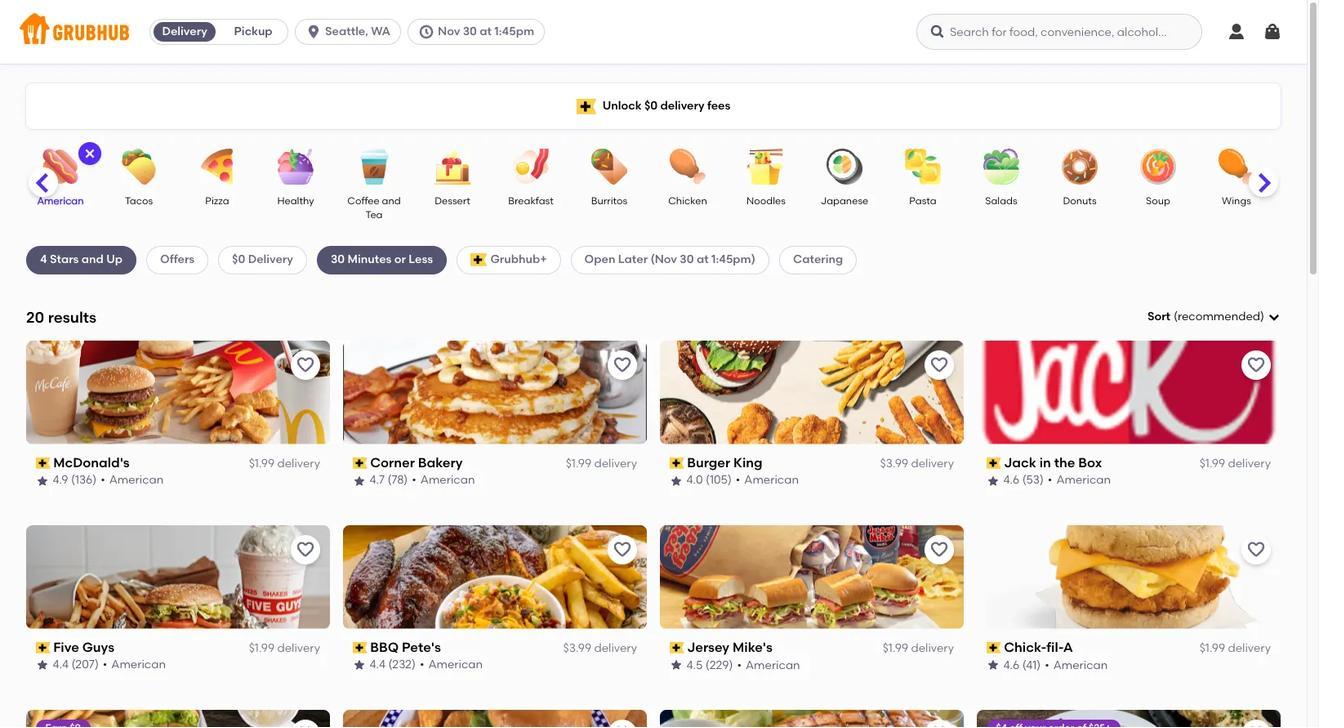 Task type: describe. For each thing, give the bounding box(es) containing it.
delivery for corner bakery
[[594, 457, 637, 471]]

nov
[[438, 25, 460, 38]]

$0 delivery
[[232, 253, 293, 267]]

• for corner bakery
[[412, 473, 417, 487]]

chicken
[[668, 195, 707, 207]]

2 horizontal spatial svg image
[[1268, 311, 1281, 324]]

• for jack in the box
[[1048, 473, 1053, 487]]

burritos
[[591, 195, 628, 207]]

• american for bbq pete's
[[420, 658, 483, 672]]

seattle, wa button
[[295, 19, 408, 45]]

fees
[[707, 99, 731, 113]]

seattle,
[[325, 25, 368, 38]]

save this restaurant image for bbq pete's
[[613, 540, 632, 559]]

american for jack in the box
[[1057, 473, 1111, 487]]

save this restaurant button for corner bakery logo at left
[[608, 350, 637, 380]]

jersey mike's
[[688, 639, 773, 655]]

subscription pass image for burger king
[[670, 458, 684, 469]]

recommended
[[1178, 310, 1261, 324]]

save this restaurant image for mcdonald's
[[296, 355, 315, 375]]

sort ( recommended )
[[1148, 310, 1265, 324]]

30 minutes or less
[[331, 253, 433, 267]]

delivery for bbq pete's
[[594, 641, 637, 655]]

wa
[[371, 25, 390, 38]]

1 vertical spatial and
[[82, 253, 104, 267]]

(78)
[[388, 473, 408, 487]]

• american for jack in the box
[[1048, 473, 1111, 487]]

• american for corner bakery
[[412, 473, 475, 487]]

japanese
[[821, 195, 869, 207]]

(207)
[[72, 658, 99, 672]]

noodles
[[747, 195, 786, 207]]

or
[[394, 253, 406, 267]]

$3.99 delivery for burger king
[[880, 457, 954, 471]]

coffee and tea image
[[346, 149, 403, 185]]

pickup button
[[219, 19, 288, 45]]

save this restaurant button for the duke's seafood logo
[[608, 719, 637, 727]]

up
[[106, 253, 123, 267]]

subscription pass image for jersey mike's
[[670, 642, 684, 654]]

soup
[[1146, 195, 1171, 207]]

4.5 (229)
[[687, 658, 734, 672]]

(229)
[[706, 658, 734, 672]]

1 horizontal spatial at
[[697, 253, 709, 267]]

nov 30 at 1:45pm button
[[408, 19, 551, 45]]

4.0 (105)
[[687, 473, 732, 487]]

$1.99 delivery for corner bakery
[[566, 457, 637, 471]]

catering
[[793, 253, 843, 267]]

$1.99 for five guys
[[249, 641, 275, 655]]

Search for food, convenience, alcohol... search field
[[917, 14, 1203, 50]]

american for burger king
[[745, 473, 799, 487]]

five guys
[[54, 639, 115, 655]]

4.4 for five guys
[[53, 658, 69, 672]]

save this restaurant button for five guys logo
[[291, 535, 320, 564]]

4.6 (41)
[[1004, 658, 1041, 672]]

save this restaurant button for bbq pete's logo
[[608, 535, 637, 564]]

delivery for jersey mike's
[[911, 641, 954, 655]]

dessert
[[435, 195, 470, 207]]

five
[[54, 639, 80, 655]]

pizza image
[[189, 149, 246, 185]]

$1.99 for chick-fil-a
[[1200, 641, 1225, 655]]

corner
[[371, 455, 415, 470]]

(232)
[[389, 658, 416, 672]]

4.6 (53)
[[1004, 473, 1044, 487]]

coffee
[[347, 195, 380, 207]]

jack in the box logo image
[[977, 340, 1281, 444]]

save this restaurant button for ivar's seafood bar logo
[[925, 719, 954, 727]]

star icon image for bbq pete's
[[353, 659, 366, 672]]

$1.99 delivery for jack in the box
[[1200, 457, 1271, 471]]

save this restaurant button for burger king logo
[[925, 350, 954, 380]]

30 inside nov 30 at 1:45pm button
[[463, 25, 477, 38]]

the
[[1055, 455, 1076, 470]]

delivery for chick-fil-a
[[1228, 641, 1271, 655]]

svg image inside nov 30 at 1:45pm button
[[418, 24, 435, 40]]

• for jersey mike's
[[738, 658, 742, 672]]

jack
[[1005, 455, 1037, 470]]

• for chick-fil-a
[[1045, 658, 1050, 672]]

$1.99 delivery for five guys
[[249, 641, 320, 655]]

box
[[1079, 455, 1103, 470]]

bbq
[[371, 639, 399, 655]]

svg image inside seattle, wa button
[[306, 24, 322, 40]]

salads
[[985, 195, 1018, 207]]

save this restaurant image for corner bakery
[[613, 355, 632, 375]]

$1.99 delivery for jersey mike's
[[883, 641, 954, 655]]

salads image
[[973, 149, 1030, 185]]

chick-
[[1005, 639, 1047, 655]]

4.6 for jack in the box
[[1004, 473, 1020, 487]]

healthy image
[[267, 149, 324, 185]]

subscription pass image for corner bakery
[[353, 458, 367, 469]]

mcdonald's logo image
[[26, 340, 330, 444]]

wings
[[1222, 195, 1251, 207]]

tacos
[[125, 195, 153, 207]]

pasta
[[910, 195, 937, 207]]

bbq pete's
[[371, 639, 441, 655]]

• for bbq pete's
[[420, 658, 425, 672]]

star icon image for five guys
[[36, 659, 49, 672]]

grubhub+
[[490, 253, 547, 267]]

and inside coffee and tea
[[382, 195, 401, 207]]

$1.99 delivery for mcdonald's
[[249, 457, 320, 471]]

pete's
[[402, 639, 441, 655]]

tacos image
[[110, 149, 167, 185]]

1 horizontal spatial svg image
[[930, 24, 946, 40]]

american for chick-fil-a
[[1054, 658, 1108, 672]]

delivery for five guys
[[277, 641, 320, 655]]

donuts
[[1063, 195, 1097, 207]]

4
[[40, 253, 47, 267]]

american for bbq pete's
[[429, 658, 483, 672]]

$3.99 delivery for bbq pete's
[[563, 641, 637, 655]]

burger king logo image
[[660, 340, 964, 444]]

1 vertical spatial delivery
[[248, 253, 293, 267]]

subscription pass image for chick-fil-a
[[987, 642, 1001, 654]]

charleys cheesesteaks logo image
[[26, 710, 330, 727]]

subscription pass image for bbq pete's
[[353, 642, 367, 654]]

• american for jersey mike's
[[738, 658, 801, 672]]

later
[[618, 253, 648, 267]]

seattle, wa
[[325, 25, 390, 38]]

breakfast
[[508, 195, 554, 207]]

open later (nov 30 at 1:45pm)
[[585, 253, 756, 267]]

grubhub plus flag logo image for unlock $0 delivery fees
[[576, 98, 596, 114]]

$1.99 for jersey mike's
[[883, 641, 909, 655]]

unlock
[[603, 99, 642, 113]]

star icon image for mcdonald's
[[36, 474, 49, 487]]

delivery button
[[150, 19, 219, 45]]

open
[[585, 253, 616, 267]]

4.7
[[370, 473, 385, 487]]

1:45pm)
[[712, 253, 756, 267]]

results
[[48, 308, 97, 326]]

$1.99 delivery for chick-fil-a
[[1200, 641, 1271, 655]]

jersey mike's logo image
[[660, 525, 964, 629]]

jack in the box
[[1005, 455, 1103, 470]]

coffee and tea
[[347, 195, 401, 221]]



Task type: locate. For each thing, give the bounding box(es) containing it.
corner bakery
[[371, 455, 463, 470]]

$1.99 for jack in the box
[[1200, 457, 1225, 471]]

star icon image left 4.6 (41)
[[987, 659, 1000, 672]]

30 left the minutes
[[331, 253, 345, 267]]

4.0
[[687, 473, 704, 487]]

star icon image for chick-fil-a
[[987, 659, 1000, 672]]

noodles image
[[738, 149, 795, 185]]

None field
[[1148, 309, 1281, 325]]

save this restaurant image
[[296, 355, 315, 375], [613, 355, 632, 375], [930, 355, 949, 375], [1247, 355, 1266, 375], [613, 540, 632, 559], [1247, 540, 1266, 559], [613, 724, 632, 727], [930, 724, 949, 727], [1247, 724, 1266, 727]]

save this restaurant button for jack in the box logo
[[1242, 350, 1271, 380]]

save this restaurant image
[[296, 540, 315, 559], [930, 540, 949, 559], [296, 724, 315, 727]]

tea
[[366, 209, 383, 221]]

4.9 (136)
[[53, 473, 97, 487]]

• down jersey mike's
[[738, 658, 742, 672]]

1 horizontal spatial 30
[[463, 25, 477, 38]]

0 horizontal spatial 4.4
[[53, 658, 69, 672]]

4.4 (232)
[[370, 658, 416, 672]]

grubhub plus flag logo image left unlock at the top of page
[[576, 98, 596, 114]]

0 vertical spatial $0
[[645, 99, 658, 113]]

a
[[1064, 639, 1074, 655]]

at
[[480, 25, 492, 38], [697, 253, 709, 267]]

(136)
[[71, 473, 97, 487]]

0 horizontal spatial and
[[82, 253, 104, 267]]

unlock $0 delivery fees
[[603, 99, 731, 113]]

subscription pass image for five guys
[[36, 642, 50, 654]]

• for five guys
[[103, 658, 108, 672]]

star icon image left 4.0
[[670, 474, 683, 487]]

soup image
[[1130, 149, 1187, 185]]

pasta image
[[895, 149, 952, 185]]

less
[[409, 253, 433, 267]]

delivery for burger king
[[911, 457, 954, 471]]

donuts image
[[1051, 149, 1109, 185]]

japanese image
[[816, 149, 873, 185]]

• american down bakery
[[412, 473, 475, 487]]

jersey
[[688, 639, 730, 655]]

delivery for jack in the box
[[1228, 457, 1271, 471]]

$1.99
[[249, 457, 275, 471], [566, 457, 592, 471], [1200, 457, 1225, 471], [249, 641, 275, 655], [883, 641, 909, 655], [1200, 641, 1225, 655]]

4 stars and up
[[40, 253, 123, 267]]

svg image
[[418, 24, 435, 40], [930, 24, 946, 40], [1268, 311, 1281, 324]]

subscription pass image left the mcdonald's
[[36, 458, 50, 469]]

delivery inside button
[[162, 25, 207, 38]]

american down mike's
[[746, 658, 801, 672]]

save this restaurant button for jersey mike's logo
[[925, 535, 954, 564]]

4.6 for chick-fil-a
[[1004, 658, 1020, 672]]

star icon image left 4.9
[[36, 474, 49, 487]]

american down guys
[[112, 658, 166, 672]]

subscription pass image left the burger
[[670, 458, 684, 469]]

save this restaurant button
[[291, 350, 320, 380], [608, 350, 637, 380], [925, 350, 954, 380], [1242, 350, 1271, 380], [291, 535, 320, 564], [608, 535, 637, 564], [925, 535, 954, 564], [1242, 535, 1271, 564], [291, 719, 320, 727], [608, 719, 637, 727], [925, 719, 954, 727], [1242, 719, 1271, 727]]

0 horizontal spatial 30
[[331, 253, 345, 267]]

subscription pass image left 'five'
[[36, 642, 50, 654]]

star icon image for jack in the box
[[987, 474, 1000, 487]]

1 vertical spatial $3.99 delivery
[[563, 641, 637, 655]]

0 vertical spatial delivery
[[162, 25, 207, 38]]

• american for mcdonald's
[[101, 473, 164, 487]]

4.7 (78)
[[370, 473, 408, 487]]

20 results
[[26, 308, 97, 326]]

0 vertical spatial $3.99 delivery
[[880, 457, 954, 471]]

4.4 (207)
[[53, 658, 99, 672]]

sort
[[1148, 310, 1171, 324]]

save this restaurant image for jersey mike's
[[930, 540, 949, 559]]

(105)
[[706, 473, 732, 487]]

0 vertical spatial $3.99
[[880, 457, 909, 471]]

(41)
[[1023, 658, 1041, 672]]

svg image
[[1227, 22, 1247, 42], [1263, 22, 1283, 42], [306, 24, 322, 40], [83, 147, 96, 160]]

grubhub plus flag logo image left grubhub+ on the left top of the page
[[471, 254, 487, 267]]

subscription pass image left corner on the bottom
[[353, 458, 367, 469]]

guys
[[83, 639, 115, 655]]

• american down the mcdonald's
[[101, 473, 164, 487]]

• for burger king
[[736, 473, 741, 487]]

0 horizontal spatial $0
[[232, 253, 245, 267]]

• american down guys
[[103, 658, 166, 672]]

subscription pass image left "jack"
[[987, 458, 1001, 469]]

• american down mike's
[[738, 658, 801, 672]]

$3.99
[[880, 457, 909, 471], [563, 641, 592, 655]]

american down the mcdonald's
[[110, 473, 164, 487]]

at inside button
[[480, 25, 492, 38]]

0 horizontal spatial $3.99 delivery
[[563, 641, 637, 655]]

0 vertical spatial at
[[480, 25, 492, 38]]

subscription pass image for mcdonald's
[[36, 458, 50, 469]]

$1.99 for mcdonald's
[[249, 457, 275, 471]]

$1.99 delivery
[[249, 457, 320, 471], [566, 457, 637, 471], [1200, 457, 1271, 471], [249, 641, 320, 655], [883, 641, 954, 655], [1200, 641, 1271, 655]]

burritos image
[[581, 149, 638, 185]]

bakery
[[419, 455, 463, 470]]

star icon image left the 4.5
[[670, 659, 683, 672]]

star icon image left '4.7'
[[353, 474, 366, 487]]

• american down the king
[[736, 473, 799, 487]]

star icon image for jersey mike's
[[670, 659, 683, 672]]

4.6 down "jack"
[[1004, 473, 1020, 487]]

0 horizontal spatial at
[[480, 25, 492, 38]]

ivar's seafood bar logo image
[[660, 710, 964, 727]]

1 horizontal spatial and
[[382, 195, 401, 207]]

bbq pete's logo image
[[343, 525, 647, 629]]

delivery down healthy
[[248, 253, 293, 267]]

0 vertical spatial 4.6
[[1004, 473, 1020, 487]]

pickup
[[234, 25, 273, 38]]

0 horizontal spatial delivery
[[162, 25, 207, 38]]

save this restaurant image for burger king
[[930, 355, 949, 375]]

20
[[26, 308, 44, 326]]

save this restaurant image for five guys
[[296, 540, 315, 559]]

)
[[1261, 310, 1265, 324]]

0 horizontal spatial grubhub plus flag logo image
[[471, 254, 487, 267]]

• right (53)
[[1048, 473, 1053, 487]]

five guys logo image
[[26, 525, 330, 629]]

minutes
[[348, 253, 392, 267]]

offers
[[160, 253, 195, 267]]

star icon image for burger king
[[670, 474, 683, 487]]

2 4.4 from the left
[[370, 658, 386, 672]]

• american for chick-fil-a
[[1045, 658, 1108, 672]]

1 vertical spatial grubhub plus flag logo image
[[471, 254, 487, 267]]

1 horizontal spatial 4.4
[[370, 658, 386, 672]]

subscription pass image for jack in the box
[[987, 458, 1001, 469]]

subscription pass image left jersey
[[670, 642, 684, 654]]

(nov
[[651, 253, 677, 267]]

chick-fil-a logo image
[[977, 525, 1281, 629]]

in
[[1040, 455, 1052, 470]]

• right (136)
[[101, 473, 106, 487]]

4.4 for bbq pete's
[[370, 658, 386, 672]]

1 horizontal spatial $3.99 delivery
[[880, 457, 954, 471]]

30 right nov
[[463, 25, 477, 38]]

delivery
[[162, 25, 207, 38], [248, 253, 293, 267]]

pizza
[[205, 195, 229, 207]]

at left 1:45pm
[[480, 25, 492, 38]]

american image
[[32, 149, 89, 185]]

stars
[[50, 253, 79, 267]]

0 horizontal spatial $3.99
[[563, 641, 592, 655]]

mcdonald's
[[54, 455, 130, 470]]

save this restaurant button for chick-fil-a logo
[[1242, 535, 1271, 564]]

• down guys
[[103, 658, 108, 672]]

1 horizontal spatial delivery
[[248, 253, 293, 267]]

chicken image
[[659, 149, 716, 185]]

delivery
[[660, 99, 705, 113], [277, 457, 320, 471], [594, 457, 637, 471], [911, 457, 954, 471], [1228, 457, 1271, 471], [277, 641, 320, 655], [594, 641, 637, 655], [911, 641, 954, 655], [1228, 641, 1271, 655]]

• american down "box"
[[1048, 473, 1111, 487]]

• american down a
[[1045, 658, 1108, 672]]

save this restaurant image for chick-fil-a
[[1247, 540, 1266, 559]]

american for corner bakery
[[421, 473, 475, 487]]

american for five guys
[[112, 658, 166, 672]]

corner bakery logo image
[[343, 340, 647, 444]]

30 right (nov
[[680, 253, 694, 267]]

$3.99 for pete's
[[563, 641, 592, 655]]

2 horizontal spatial 30
[[680, 253, 694, 267]]

1 vertical spatial $3.99
[[563, 641, 592, 655]]

save this restaurant image for jack in the box
[[1247, 355, 1266, 375]]

subscription pass image left bbq
[[353, 642, 367, 654]]

(53)
[[1023, 473, 1044, 487]]

delivery for mcdonald's
[[277, 457, 320, 471]]

grubhub plus flag logo image for grubhub+
[[471, 254, 487, 267]]

delivery left the pickup
[[162, 25, 207, 38]]

wings image
[[1208, 149, 1265, 185]]

1 4.6 from the top
[[1004, 473, 1020, 487]]

subscription pass image
[[36, 458, 50, 469], [36, 642, 50, 654], [353, 642, 367, 654], [670, 642, 684, 654]]

nov 30 at 1:45pm
[[438, 25, 534, 38]]

0 vertical spatial and
[[382, 195, 401, 207]]

• right (105)
[[736, 473, 741, 487]]

4.5
[[687, 658, 703, 672]]

save this restaurant button for mcdonald's logo
[[291, 350, 320, 380]]

king
[[734, 455, 763, 470]]

1 vertical spatial $0
[[232, 253, 245, 267]]

star icon image left "4.4 (207)"
[[36, 659, 49, 672]]

burger
[[688, 455, 731, 470]]

duke's seafood logo image
[[343, 710, 647, 727]]

4.6 left (41)
[[1004, 658, 1020, 672]]

1 vertical spatial 4.6
[[1004, 658, 1020, 672]]

american down the pete's
[[429, 658, 483, 672]]

burger king
[[688, 455, 763, 470]]

• american for burger king
[[736, 473, 799, 487]]

• american for five guys
[[103, 658, 166, 672]]

4.9
[[53, 473, 69, 487]]

and
[[382, 195, 401, 207], [82, 253, 104, 267]]

•
[[101, 473, 106, 487], [412, 473, 417, 487], [736, 473, 741, 487], [1048, 473, 1053, 487], [103, 658, 108, 672], [420, 658, 425, 672], [738, 658, 742, 672], [1045, 658, 1050, 672]]

4.6
[[1004, 473, 1020, 487], [1004, 658, 1020, 672]]

4.4 down bbq
[[370, 658, 386, 672]]

1 vertical spatial at
[[697, 253, 709, 267]]

1 horizontal spatial $3.99
[[880, 457, 909, 471]]

main navigation navigation
[[0, 0, 1307, 64]]

star icon image for corner bakery
[[353, 474, 366, 487]]

• american down the pete's
[[420, 658, 483, 672]]

• down the pete's
[[420, 658, 425, 672]]

star icon image left 4.4 (232)
[[353, 659, 366, 672]]

american down the american image at the left of page
[[37, 195, 84, 207]]

american for jersey mike's
[[746, 658, 801, 672]]

1 horizontal spatial $0
[[645, 99, 658, 113]]

0 vertical spatial grubhub plus flag logo image
[[576, 98, 596, 114]]

0 horizontal spatial svg image
[[418, 24, 435, 40]]

and up the 'tea'
[[382, 195, 401, 207]]

$1.99 for corner bakery
[[566, 457, 592, 471]]

subscription pass image
[[353, 458, 367, 469], [670, 458, 684, 469], [987, 458, 1001, 469], [987, 642, 1001, 654]]

(
[[1174, 310, 1178, 324]]

4.4
[[53, 658, 69, 672], [370, 658, 386, 672]]

patty's eggnest logo image
[[977, 710, 1281, 727]]

at left 1:45pm)
[[697, 253, 709, 267]]

$3.99 for king
[[880, 457, 909, 471]]

• right (41)
[[1045, 658, 1050, 672]]

grubhub plus flag logo image
[[576, 98, 596, 114], [471, 254, 487, 267]]

2 4.6 from the top
[[1004, 658, 1020, 672]]

breakfast image
[[502, 149, 560, 185]]

1 horizontal spatial grubhub plus flag logo image
[[576, 98, 596, 114]]

american down bakery
[[421, 473, 475, 487]]

dessert image
[[424, 149, 481, 185]]

star icon image
[[36, 474, 49, 487], [353, 474, 366, 487], [670, 474, 683, 487], [987, 474, 1000, 487], [36, 659, 49, 672], [353, 659, 366, 672], [670, 659, 683, 672], [987, 659, 1000, 672]]

• for mcdonald's
[[101, 473, 106, 487]]

30
[[463, 25, 477, 38], [331, 253, 345, 267], [680, 253, 694, 267]]

subscription pass image left chick-
[[987, 642, 1001, 654]]

• right (78) at the bottom left
[[412, 473, 417, 487]]

american down a
[[1054, 658, 1108, 672]]

star icon image left the 4.6 (53)
[[987, 474, 1000, 487]]

american for mcdonald's
[[110, 473, 164, 487]]

american down "box"
[[1057, 473, 1111, 487]]

mike's
[[733, 639, 773, 655]]

• american
[[101, 473, 164, 487], [412, 473, 475, 487], [736, 473, 799, 487], [1048, 473, 1111, 487], [103, 658, 166, 672], [420, 658, 483, 672], [738, 658, 801, 672], [1045, 658, 1108, 672]]

and left up
[[82, 253, 104, 267]]

1 4.4 from the left
[[53, 658, 69, 672]]

healthy
[[277, 195, 314, 207]]

american down the king
[[745, 473, 799, 487]]

$0 right unlock at the top of page
[[645, 99, 658, 113]]

1:45pm
[[495, 25, 534, 38]]

chick-fil-a
[[1005, 639, 1074, 655]]

none field containing sort
[[1148, 309, 1281, 325]]

fil-
[[1047, 639, 1064, 655]]

$0 right offers
[[232, 253, 245, 267]]

4.4 down 'five'
[[53, 658, 69, 672]]



Task type: vqa. For each thing, say whether or not it's contained in the screenshot.
bottommost $0
yes



